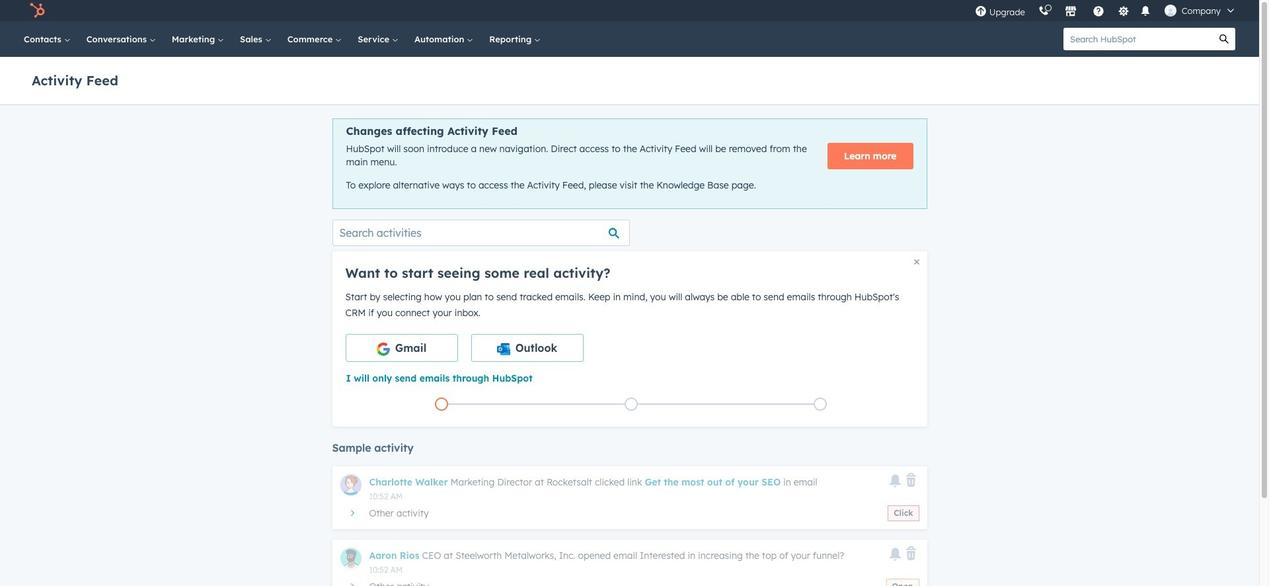 Task type: describe. For each thing, give the bounding box(es) containing it.
jacob simon image
[[1165, 5, 1177, 17]]

Search HubSpot search field
[[1064, 28, 1214, 50]]

Search activities search field
[[332, 219, 630, 246]]

onboarding.steps.sendtrackedemailingmail.title image
[[628, 401, 635, 408]]



Task type: locate. For each thing, give the bounding box(es) containing it.
marketplaces image
[[1065, 6, 1077, 18]]

menu
[[969, 0, 1244, 21]]

close image
[[914, 259, 920, 264]]

list
[[347, 395, 916, 413]]

None checkbox
[[346, 334, 458, 362], [471, 334, 584, 362], [346, 334, 458, 362], [471, 334, 584, 362]]

onboarding.steps.finalstep.title image
[[818, 401, 824, 408]]



Task type: vqa. For each thing, say whether or not it's contained in the screenshot.
track
no



